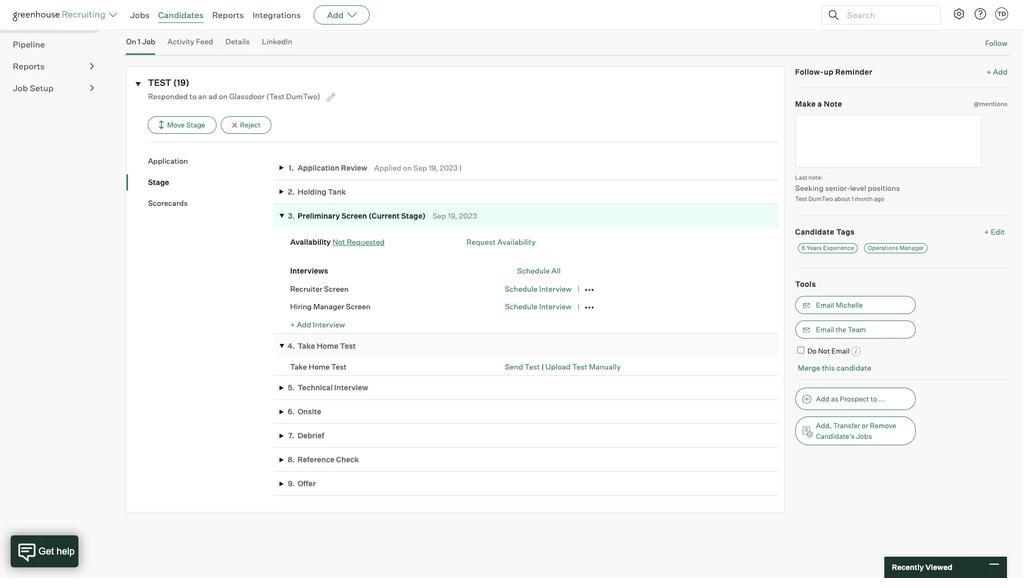 Task type: describe. For each thing, give the bounding box(es) containing it.
6.
[[288, 407, 295, 416]]

edit
[[991, 227, 1005, 236]]

9.
[[288, 479, 295, 488]]

test (19)
[[148, 77, 189, 88]]

activity
[[168, 37, 194, 46]]

schedule interview link for hiring manager screen
[[505, 302, 572, 311]]

make
[[795, 99, 816, 108]]

follow link
[[985, 38, 1008, 48]]

headline
[[148, 14, 178, 23]]

about
[[834, 195, 850, 203]]

7.
[[288, 431, 294, 440]]

1 vertical spatial screen
[[324, 284, 349, 293]]

reminder
[[835, 67, 873, 76]]

0 vertical spatial 2023
[[440, 163, 458, 172]]

request availability button
[[467, 237, 536, 246]]

(439)-859-8145
[[242, 1, 301, 11]]

years
[[807, 244, 822, 252]]

all
[[551, 266, 561, 275]]

859-
[[266, 1, 283, 11]]

+ add
[[987, 67, 1008, 76]]

3.
[[288, 211, 295, 220]]

8145
[[283, 1, 301, 11]]

add down hiring
[[297, 320, 311, 329]]

review
[[341, 163, 367, 172]]

on
[[126, 37, 136, 46]]

holding
[[298, 187, 326, 196]]

viewed
[[925, 563, 952, 572]]

feed
[[196, 37, 213, 46]]

schedule for hiring manager screen
[[505, 302, 538, 311]]

experience
[[823, 244, 854, 252]]

add,
[[816, 421, 832, 430]]

8.
[[288, 455, 295, 464]]

schedule all link
[[517, 266, 561, 275]]

email for email michelle
[[816, 301, 834, 309]]

0 horizontal spatial stage
[[148, 177, 169, 186]]

1 vertical spatial 19,
[[448, 211, 457, 220]]

remove
[[870, 421, 896, 430]]

operations manager link
[[864, 243, 928, 253]]

3. preliminary screen (current stage)
[[288, 211, 426, 220]]

follow-
[[795, 67, 824, 76]]

recently
[[892, 563, 924, 572]]

greenhouse recruiting image
[[13, 9, 109, 21]]

eastern
[[364, 1, 392, 11]]

email michelle button
[[795, 296, 916, 314]]

recruiter
[[290, 284, 322, 293]]

requested
[[347, 237, 385, 246]]

check
[[336, 455, 359, 464]]

test up the take home test
[[340, 341, 356, 350]]

candidates link for pipeline 'link'
[[13, 16, 94, 29]]

responded to an ad on glassdoor (test dumtwo)
[[148, 92, 322, 101]]

candidate tags
[[795, 227, 855, 236]]

applied
[[374, 163, 401, 172]]

add for add
[[327, 10, 344, 20]]

take home test
[[290, 362, 347, 371]]

pipeline link
[[13, 38, 94, 51]]

details link
[[225, 37, 250, 52]]

reject
[[240, 121, 261, 129]]

6
[[802, 244, 805, 252]]

canada)
[[436, 1, 466, 11]]

on for applied
[[403, 163, 412, 172]]

0 vertical spatial 19,
[[429, 163, 438, 172]]

the
[[836, 325, 846, 334]]

test right "send"
[[525, 362, 540, 371]]

hiring
[[290, 302, 312, 311]]

positions
[[868, 184, 900, 193]]

1 vertical spatial reports link
[[13, 60, 94, 73]]

+ for + add interview
[[290, 320, 295, 329]]

on for ad
[[219, 92, 228, 101]]

2. holding tank
[[288, 187, 346, 196]]

upload test manually link
[[545, 362, 621, 371]]

to inside button
[[871, 395, 877, 403]]

pipeline
[[13, 39, 45, 50]]

as
[[831, 395, 838, 403]]

level
[[850, 184, 866, 193]]

(us
[[414, 1, 427, 11]]

6 years experience
[[802, 244, 854, 252]]

9. offer
[[288, 479, 316, 488]]

follow-up reminder
[[795, 67, 873, 76]]

ad
[[208, 92, 217, 101]]

(gmt-04:00) eastern time (us & canada)
[[313, 1, 466, 11]]

operations manager
[[868, 244, 924, 252]]

Do Not Email checkbox
[[797, 347, 804, 353]]

job inside on 1 job link
[[142, 37, 155, 46]]

sep 19, 2023
[[433, 211, 477, 220]]

technical
[[298, 383, 333, 392]]

...
[[879, 395, 885, 403]]

move stage
[[167, 121, 205, 129]]

job inside "job setup" link
[[13, 83, 28, 93]]

a for make
[[818, 99, 822, 108]]

activity feed link
[[168, 37, 213, 52]]

request
[[467, 237, 496, 246]]

tools
[[795, 280, 816, 289]]

not requested button
[[332, 237, 385, 246]]

interviews
[[290, 266, 328, 275]]

preliminary
[[298, 211, 340, 220]]

email michelle
[[816, 301, 863, 309]]

0 horizontal spatial 1
[[138, 37, 141, 46]]

test right upload
[[572, 362, 587, 371]]

1 horizontal spatial candidates
[[158, 10, 204, 20]]

schedule interview for recruiter screen
[[505, 284, 572, 293]]

schedule for recruiter screen
[[505, 284, 538, 293]]

test
[[148, 77, 171, 88]]

0 vertical spatial sep
[[413, 163, 427, 172]]

1. application review applied on  sep 19, 2023 |
[[288, 163, 462, 172]]

debrief
[[298, 431, 324, 440]]

candidates link for the top reports link
[[158, 10, 204, 20]]

setup
[[30, 83, 54, 93]]

responded
[[148, 92, 188, 101]]

1 horizontal spatial application
[[298, 163, 339, 172]]

1 horizontal spatial 2023
[[459, 211, 477, 220]]

0 vertical spatial schedule
[[517, 266, 550, 275]]

(test
[[266, 92, 284, 101]]

tags
[[836, 227, 855, 236]]



Task type: locate. For each thing, give the bounding box(es) containing it.
0 vertical spatial reports
[[212, 10, 244, 20]]

+ down hiring
[[290, 320, 295, 329]]

email
[[816, 301, 834, 309], [816, 325, 834, 334], [831, 347, 850, 355]]

jobs up on 1 job
[[130, 10, 150, 20]]

last
[[795, 174, 807, 181]]

2 schedule interview link from the top
[[505, 302, 572, 311]]

a left headline
[[142, 14, 146, 23]]

04:00)
[[337, 1, 363, 11]]

candidate
[[795, 227, 834, 236]]

candidate's
[[816, 432, 855, 441]]

on 1 job
[[126, 37, 155, 46]]

email left the
[[816, 325, 834, 334]]

8. reference check
[[288, 455, 359, 464]]

michelle.gardner@gmail.com
[[126, 1, 229, 10]]

19, right applied
[[429, 163, 438, 172]]

2 availability from the left
[[497, 237, 536, 246]]

linkedin link
[[262, 37, 292, 52]]

1 horizontal spatial candidates link
[[158, 10, 204, 20]]

add for add as prospect to ...
[[816, 395, 829, 403]]

application inside application link
[[148, 156, 188, 165]]

0 vertical spatial 1
[[138, 37, 141, 46]]

add
[[327, 10, 344, 20], [126, 14, 141, 23], [993, 67, 1008, 76], [297, 320, 311, 329], [816, 395, 829, 403]]

0 horizontal spatial a
[[142, 14, 146, 23]]

follow
[[985, 38, 1008, 48]]

0 vertical spatial reports link
[[212, 10, 244, 20]]

td
[[997, 10, 1006, 18]]

1 vertical spatial email
[[816, 325, 834, 334]]

0 horizontal spatial jobs
[[130, 10, 150, 20]]

1 vertical spatial jobs
[[856, 432, 872, 441]]

2023 up request
[[459, 211, 477, 220]]

19, right stage)
[[448, 211, 457, 220]]

reports link
[[212, 10, 244, 20], [13, 60, 94, 73]]

jobs link
[[130, 10, 150, 20]]

recruiter screen
[[290, 284, 349, 293]]

screen down recruiter screen on the left of page
[[346, 302, 371, 311]]

1 vertical spatial reports
[[13, 61, 45, 72]]

schedule interview for hiring manager screen
[[505, 302, 572, 311]]

michelle.gardner@gmail.com link
[[126, 1, 229, 10]]

candidates up pipeline
[[13, 17, 60, 28]]

1.
[[288, 163, 294, 172]]

1 vertical spatial schedule interview
[[505, 302, 572, 311]]

on right ad
[[219, 92, 228, 101]]

not for email
[[818, 347, 830, 355]]

0 vertical spatial email
[[816, 301, 834, 309]]

schedule all
[[517, 266, 561, 275]]

team
[[848, 325, 866, 334]]

glassdoor
[[229, 92, 265, 101]]

1 schedule interview from the top
[[505, 284, 572, 293]]

note
[[824, 99, 842, 108]]

+ for + edit
[[984, 227, 989, 236]]

stage
[[186, 121, 205, 129], [148, 177, 169, 186]]

screen up not requested dropdown button
[[341, 211, 367, 220]]

do not email
[[807, 347, 850, 355]]

add for add a headline
[[126, 14, 141, 23]]

manager for operations
[[900, 244, 924, 252]]

1 horizontal spatial reports
[[212, 10, 244, 20]]

add inside button
[[816, 395, 829, 403]]

0 horizontal spatial to
[[189, 92, 197, 101]]

make a note
[[795, 99, 842, 108]]

0 horizontal spatial on
[[219, 92, 228, 101]]

candidate
[[837, 363, 871, 373]]

send
[[505, 362, 523, 371]]

0 vertical spatial jobs
[[130, 10, 150, 20]]

email for email the team
[[816, 325, 834, 334]]

6. onsite
[[288, 407, 321, 416]]

sep
[[413, 163, 427, 172], [433, 211, 446, 220]]

1 horizontal spatial to
[[871, 395, 877, 403]]

1 vertical spatial schedule
[[505, 284, 538, 293]]

reports down pipeline
[[13, 61, 45, 72]]

1 vertical spatial a
[[818, 99, 822, 108]]

or
[[862, 421, 868, 430]]

stage inside move stage button
[[186, 121, 205, 129]]

1 schedule interview link from the top
[[505, 284, 572, 293]]

not left requested on the left of the page
[[332, 237, 345, 246]]

1 vertical spatial to
[[871, 395, 877, 403]]

email the team button
[[795, 320, 916, 339]]

0 horizontal spatial candidates
[[13, 17, 60, 28]]

test down seeking
[[795, 195, 807, 203]]

email inside "button"
[[816, 325, 834, 334]]

1 vertical spatial take
[[290, 362, 307, 371]]

0 horizontal spatial not
[[332, 237, 345, 246]]

add left eastern
[[327, 10, 344, 20]]

availability right request
[[497, 237, 536, 246]]

0 vertical spatial stage
[[186, 121, 205, 129]]

None text field
[[795, 114, 982, 168]]

up
[[824, 67, 834, 76]]

0 vertical spatial home
[[317, 341, 338, 350]]

add down follow link at the top right of the page
[[993, 67, 1008, 76]]

hiring manager screen
[[290, 302, 371, 311]]

job right on
[[142, 37, 155, 46]]

1 horizontal spatial sep
[[433, 211, 446, 220]]

reports link up the details on the top of the page
[[212, 10, 244, 20]]

candidates link up pipeline 'link'
[[13, 16, 94, 29]]

1 horizontal spatial reports link
[[212, 10, 244, 20]]

1 availability from the left
[[290, 237, 331, 246]]

+ left "edit"
[[984, 227, 989, 236]]

job setup link
[[13, 82, 94, 95]]

(gmt-
[[313, 1, 337, 11]]

jobs down or
[[856, 432, 872, 441]]

manager down recruiter screen on the left of page
[[313, 302, 344, 311]]

on right applied
[[403, 163, 412, 172]]

availability not requested
[[290, 237, 385, 246]]

0 horizontal spatial reports link
[[13, 60, 94, 73]]

application down move
[[148, 156, 188, 165]]

1 vertical spatial not
[[818, 347, 830, 355]]

candidates up activity
[[158, 10, 204, 20]]

+ for + add
[[987, 67, 991, 76]]

screen for manager
[[346, 302, 371, 311]]

tank
[[328, 187, 346, 196]]

0 horizontal spatial application
[[148, 156, 188, 165]]

1 vertical spatial sep
[[433, 211, 446, 220]]

to
[[189, 92, 197, 101], [871, 395, 877, 403]]

0 vertical spatial not
[[332, 237, 345, 246]]

reports inside reports link
[[13, 61, 45, 72]]

screen
[[341, 211, 367, 220], [324, 284, 349, 293], [346, 302, 371, 311]]

on
[[219, 92, 228, 101], [403, 163, 412, 172]]

sep right applied
[[413, 163, 427, 172]]

2023 up sep 19, 2023
[[440, 163, 458, 172]]

0 horizontal spatial sep
[[413, 163, 427, 172]]

1 vertical spatial job
[[13, 83, 28, 93]]

merge this candidate
[[798, 363, 871, 373]]

dumtwo
[[808, 195, 833, 203]]

add up on
[[126, 14, 141, 23]]

move
[[167, 121, 185, 129]]

2 vertical spatial screen
[[346, 302, 371, 311]]

0 vertical spatial to
[[189, 92, 197, 101]]

reject button
[[221, 116, 272, 134]]

0 horizontal spatial job
[[13, 83, 28, 93]]

stage right move
[[186, 121, 205, 129]]

home up the take home test
[[317, 341, 338, 350]]

0 horizontal spatial manager
[[313, 302, 344, 311]]

1 horizontal spatial job
[[142, 37, 155, 46]]

2 vertical spatial +
[[290, 320, 295, 329]]

manager right the operations at the right of page
[[900, 244, 924, 252]]

1 horizontal spatial |
[[541, 362, 544, 371]]

0 vertical spatial take
[[298, 341, 315, 350]]

details
[[225, 37, 250, 46]]

0 vertical spatial schedule interview link
[[505, 284, 572, 293]]

1 vertical spatial manager
[[313, 302, 344, 311]]

email inside button
[[816, 301, 834, 309]]

+ inside "+ add" link
[[987, 67, 991, 76]]

application
[[148, 156, 188, 165], [298, 163, 339, 172]]

screen up hiring manager screen
[[324, 284, 349, 293]]

+ add interview link
[[290, 320, 345, 329]]

candidates link up activity
[[158, 10, 204, 20]]

take right 4.
[[298, 341, 315, 350]]

configure image
[[953, 7, 965, 20]]

1 horizontal spatial on
[[403, 163, 412, 172]]

schedule
[[517, 266, 550, 275], [505, 284, 538, 293], [505, 302, 538, 311]]

+ down follow link at the top right of the page
[[987, 67, 991, 76]]

0 vertical spatial screen
[[341, 211, 367, 220]]

home down 4. take home test
[[309, 362, 330, 371]]

1 horizontal spatial 19,
[[448, 211, 457, 220]]

2 vertical spatial schedule
[[505, 302, 538, 311]]

a left the note in the top right of the page
[[818, 99, 822, 108]]

2 vertical spatial email
[[831, 347, 850, 355]]

manager for hiring
[[313, 302, 344, 311]]

1 horizontal spatial a
[[818, 99, 822, 108]]

schedule interview link for recruiter screen
[[505, 284, 572, 293]]

1 vertical spatial +
[[984, 227, 989, 236]]

add as prospect to ...
[[816, 395, 885, 403]]

scorecards
[[148, 198, 188, 208]]

to left the ...
[[871, 395, 877, 403]]

+ add interview
[[290, 320, 345, 329]]

4. take home test
[[287, 341, 356, 350]]

1 right on
[[138, 37, 141, 46]]

@mentions link
[[974, 99, 1008, 109]]

0 horizontal spatial reports
[[13, 61, 45, 72]]

Search text field
[[844, 7, 931, 23]]

schedule interview link
[[505, 284, 572, 293], [505, 302, 572, 311]]

activity feed
[[168, 37, 213, 46]]

1 vertical spatial home
[[309, 362, 330, 371]]

1 horizontal spatial not
[[818, 347, 830, 355]]

application up 2. holding tank
[[298, 163, 339, 172]]

0 vertical spatial +
[[987, 67, 991, 76]]

+ inside + edit link
[[984, 227, 989, 236]]

michelle
[[836, 301, 863, 309]]

request availability
[[467, 237, 536, 246]]

add, transfer or remove candidate's jobs button
[[795, 417, 916, 445]]

0 horizontal spatial |
[[459, 163, 462, 172]]

| up sep 19, 2023
[[459, 163, 462, 172]]

add inside popup button
[[327, 10, 344, 20]]

stage link
[[148, 177, 274, 187]]

a
[[142, 14, 146, 23], [818, 99, 822, 108]]

| left upload
[[541, 362, 544, 371]]

application link
[[148, 156, 274, 166]]

1 vertical spatial 1
[[852, 195, 854, 203]]

linkedin
[[262, 37, 292, 46]]

(19)
[[173, 77, 189, 88]]

0 vertical spatial schedule interview
[[505, 284, 572, 293]]

reports up the details on the top of the page
[[212, 10, 244, 20]]

last note: seeking senior-level positions test dumtwo               about 1 month               ago
[[795, 174, 900, 203]]

0 horizontal spatial 19,
[[429, 163, 438, 172]]

move stage button
[[148, 116, 216, 134]]

prospect
[[840, 395, 869, 403]]

availability down preliminary
[[290, 237, 331, 246]]

19,
[[429, 163, 438, 172], [448, 211, 457, 220]]

1 horizontal spatial availability
[[497, 237, 536, 246]]

senior-
[[825, 184, 850, 193]]

test up the 5. technical interview
[[331, 362, 347, 371]]

0 vertical spatial a
[[142, 14, 146, 23]]

reports link down pipeline 'link'
[[13, 60, 94, 73]]

job left setup
[[13, 83, 28, 93]]

sep right stage)
[[433, 211, 446, 220]]

1 vertical spatial stage
[[148, 177, 169, 186]]

not right do
[[818, 347, 830, 355]]

1 vertical spatial |
[[541, 362, 544, 371]]

interview
[[539, 284, 572, 293], [539, 302, 572, 311], [313, 320, 345, 329], [334, 383, 368, 392]]

2 schedule interview from the top
[[505, 302, 572, 311]]

1 inside last note: seeking senior-level positions test dumtwo               about 1 month               ago
[[852, 195, 854, 203]]

0 vertical spatial job
[[142, 37, 155, 46]]

1 vertical spatial 2023
[[459, 211, 477, 220]]

email up the merge this candidate link
[[831, 347, 850, 355]]

1 horizontal spatial jobs
[[856, 432, 872, 441]]

+ edit link
[[982, 224, 1008, 239]]

1 horizontal spatial 1
[[852, 195, 854, 203]]

1 vertical spatial on
[[403, 163, 412, 172]]

0 vertical spatial manager
[[900, 244, 924, 252]]

email left michelle
[[816, 301, 834, 309]]

not for requested
[[332, 237, 345, 246]]

screen for preliminary
[[341, 211, 367, 220]]

1 horizontal spatial manager
[[900, 244, 924, 252]]

0 vertical spatial on
[[219, 92, 228, 101]]

0 horizontal spatial availability
[[290, 237, 331, 246]]

1 horizontal spatial stage
[[186, 121, 205, 129]]

0 horizontal spatial candidates link
[[13, 16, 94, 29]]

note:
[[809, 174, 823, 181]]

on 1 job link
[[126, 37, 155, 52]]

to left an
[[189, 92, 197, 101]]

0 vertical spatial |
[[459, 163, 462, 172]]

0 horizontal spatial 2023
[[440, 163, 458, 172]]

stage up scorecards
[[148, 177, 169, 186]]

1 vertical spatial schedule interview link
[[505, 302, 572, 311]]

take down 4.
[[290, 362, 307, 371]]

a for add
[[142, 14, 146, 23]]

test inside last note: seeking senior-level positions test dumtwo               about 1 month               ago
[[795, 195, 807, 203]]

jobs inside add, transfer or remove candidate's jobs
[[856, 432, 872, 441]]

add left as
[[816, 395, 829, 403]]

integrations
[[253, 10, 301, 20]]

operations
[[868, 244, 898, 252]]

ago
[[874, 195, 884, 203]]

1 right about
[[852, 195, 854, 203]]

offer
[[298, 479, 316, 488]]



Task type: vqa. For each thing, say whether or not it's contained in the screenshot.
the top 2023
yes



